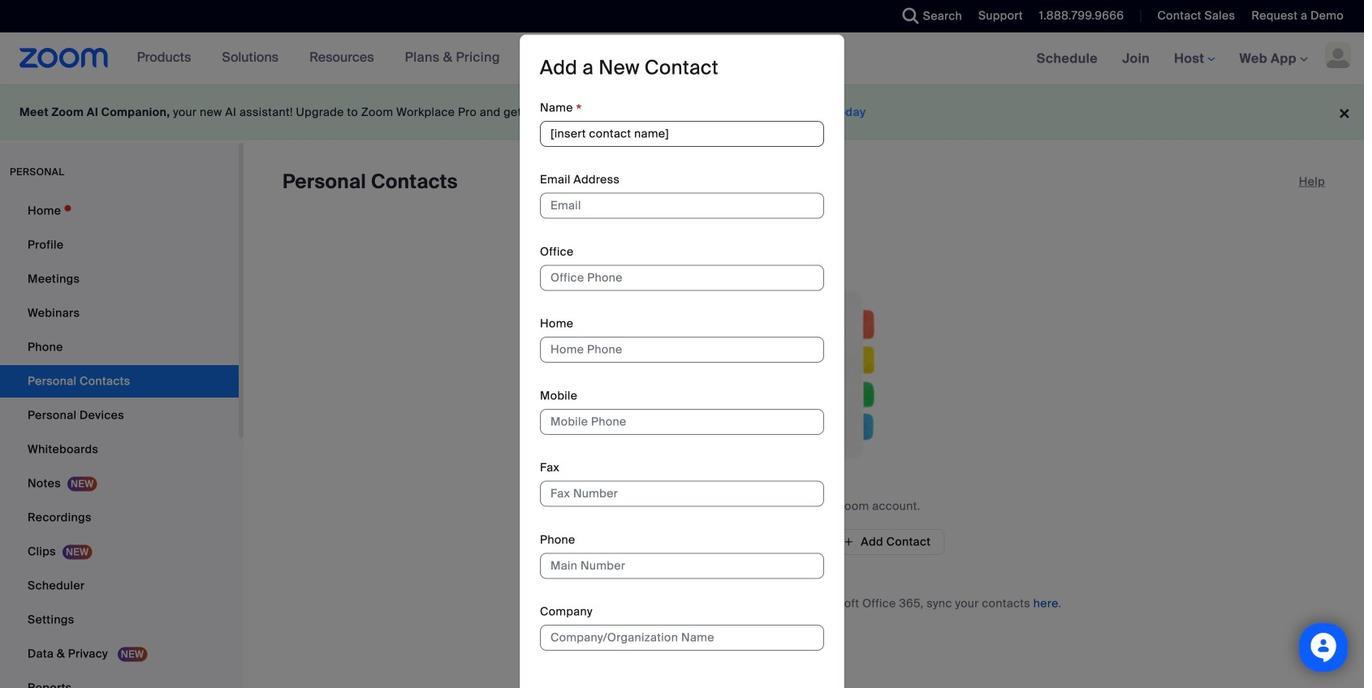 Task type: describe. For each thing, give the bounding box(es) containing it.
Email text field
[[540, 193, 825, 219]]

Office Phone text field
[[540, 265, 825, 291]]

Home Phone text field
[[540, 337, 825, 363]]

Main Number text field
[[540, 554, 825, 580]]

add image
[[844, 535, 855, 550]]

First and Last Name text field
[[540, 121, 825, 147]]



Task type: locate. For each thing, give the bounding box(es) containing it.
dialog
[[520, 34, 845, 689]]

Mobile Phone text field
[[540, 409, 825, 435]]

footer
[[0, 84, 1365, 141]]

Fax Number text field
[[540, 481, 825, 507]]

banner
[[0, 32, 1365, 86]]

meetings navigation
[[1025, 32, 1365, 86]]

Company/Organization Name text field
[[540, 626, 825, 652]]

personal menu menu
[[0, 195, 239, 689]]

product information navigation
[[125, 32, 513, 84]]



Task type: vqa. For each thing, say whether or not it's contained in the screenshot.
BANNER
yes



